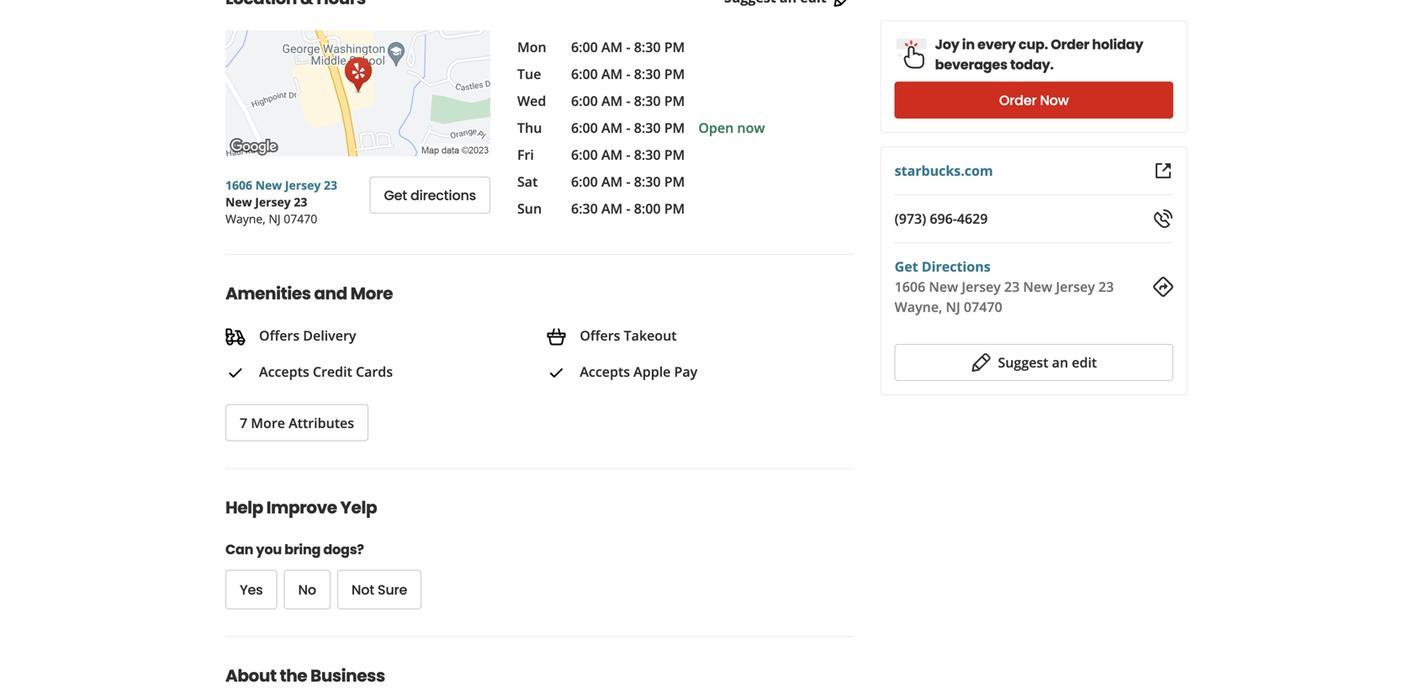 Task type: describe. For each thing, give the bounding box(es) containing it.
7 more attributes button
[[226, 405, 369, 442]]

suggest an edit button
[[895, 344, 1174, 381]]

24 directions v2 image
[[1154, 277, 1174, 297]]

order inside "link"
[[1000, 91, 1037, 110]]

offers takeout
[[580, 327, 677, 345]]

more inside dropdown button
[[251, 414, 285, 432]]

offers for offers takeout
[[580, 327, 621, 345]]

696-
[[930, 210, 958, 228]]

edit
[[1072, 353, 1098, 372]]

order inside joy in every cup. order holiday beverages today.
[[1051, 35, 1090, 54]]

help
[[226, 496, 263, 520]]

about the business
[[226, 665, 385, 688]]

8:30 for fri
[[634, 146, 661, 164]]

amenities and more element
[[199, 254, 867, 442]]

6:30
[[571, 199, 598, 218]]

accepts credit cards
[[259, 363, 393, 381]]

bring
[[285, 541, 321, 559]]

delivery
[[303, 327, 356, 345]]

8:30 for sat
[[634, 173, 661, 191]]

pm for fri
[[665, 146, 685, 164]]

6:00 for thu
[[571, 119, 598, 137]]

24 checkmark v2 image for accepts credit cards
[[226, 363, 246, 383]]

6:00 for fri
[[571, 146, 598, 164]]

am for tue
[[602, 65, 623, 83]]

open
[[699, 119, 734, 137]]

accepts for accepts apple pay
[[580, 363, 630, 381]]

not sure button
[[337, 570, 422, 610]]

am for thu
[[602, 119, 623, 137]]

07470 inside get directions 1606 new jersey 23 new jersey 23 wayne, nj 07470
[[964, 298, 1003, 316]]

sure
[[378, 581, 407, 600]]

6:00 am - 8:30 pm for tue
[[571, 65, 685, 83]]

24 phone v2 image
[[1154, 209, 1174, 229]]

offers delivery
[[259, 327, 356, 345]]

takeout
[[624, 327, 677, 345]]

0 vertical spatial more
[[351, 282, 393, 306]]

yes
[[240, 581, 263, 600]]

07470 inside "1606 new jersey 23 new jersey 23 wayne, nj 07470"
[[284, 211, 318, 227]]

directions
[[922, 258, 991, 276]]

thu
[[518, 119, 542, 137]]

help improve yelp
[[226, 496, 377, 520]]

in
[[963, 35, 975, 54]]

6:00 am - 8:30 pm for wed
[[571, 92, 685, 110]]

suggest
[[999, 353, 1049, 372]]

7
[[240, 414, 248, 432]]

starbucks.com link
[[895, 162, 994, 180]]

map image
[[226, 30, 491, 157]]

not sure
[[352, 581, 407, 600]]

am for sat
[[602, 173, 623, 191]]

24 shopping v2 image
[[547, 327, 567, 347]]

sun
[[518, 199, 542, 218]]

improve
[[267, 496, 337, 520]]

(973)
[[895, 210, 927, 228]]

about
[[226, 665, 277, 688]]

6:00 am - 8:30 pm for sat
[[571, 173, 685, 191]]

pm for wed
[[665, 92, 685, 110]]

holiday
[[1093, 35, 1144, 54]]

amenities and more
[[226, 282, 393, 306]]

get directions link
[[370, 177, 491, 214]]

nj inside "1606 new jersey 23 new jersey 23 wayne, nj 07470"
[[269, 211, 281, 227]]

am for sun
[[602, 199, 623, 218]]

you
[[256, 541, 282, 559]]

6:00 for wed
[[571, 92, 598, 110]]

tue
[[518, 65, 542, 83]]

not
[[352, 581, 374, 600]]

- for fri
[[627, 146, 631, 164]]

sat
[[518, 173, 538, 191]]



Task type: vqa. For each thing, say whether or not it's contained in the screenshot.


Task type: locate. For each thing, give the bounding box(es) containing it.
2 - from the top
[[627, 65, 631, 83]]

0 horizontal spatial order
[[1000, 91, 1037, 110]]

joy
[[936, 35, 960, 54]]

6 pm from the top
[[665, 173, 685, 191]]

credit
[[313, 363, 352, 381]]

6 6:00 am - 8:30 pm from the top
[[571, 173, 685, 191]]

pay
[[675, 363, 698, 381]]

order left now
[[1000, 91, 1037, 110]]

cards
[[356, 363, 393, 381]]

1 vertical spatial order
[[1000, 91, 1037, 110]]

1 horizontal spatial 24 checkmark v2 image
[[547, 363, 567, 383]]

starbucks.com
[[895, 162, 994, 180]]

1606 new jersey 23 new jersey 23 wayne, nj 07470
[[226, 177, 337, 227]]

1 horizontal spatial 24 pencil v2 image
[[972, 353, 992, 373]]

cup.
[[1019, 35, 1049, 54]]

new
[[256, 177, 282, 193], [226, 194, 252, 210], [929, 278, 959, 296], [1024, 278, 1053, 296]]

1 24 checkmark v2 image from the left
[[226, 363, 246, 383]]

open now
[[699, 119, 765, 137]]

0 vertical spatial get
[[384, 186, 407, 205]]

nj inside get directions 1606 new jersey 23 new jersey 23 wayne, nj 07470
[[946, 298, 961, 316]]

am for wed
[[602, 92, 623, 110]]

now
[[1041, 91, 1070, 110]]

1 vertical spatial 07470
[[964, 298, 1003, 316]]

yes button
[[226, 570, 277, 610]]

wayne, down 1606 new jersey 23 link
[[226, 211, 266, 227]]

order now link
[[895, 82, 1174, 119]]

8:30 for thu
[[634, 119, 661, 137]]

an
[[1053, 353, 1069, 372]]

apple
[[634, 363, 671, 381]]

6 - from the top
[[627, 173, 631, 191]]

wed
[[518, 92, 546, 110]]

1 - from the top
[[627, 38, 631, 56]]

1 vertical spatial 1606
[[895, 278, 926, 296]]

0 vertical spatial nj
[[269, 211, 281, 227]]

24 checkmark v2 image down 24 shopping v2 'image'
[[547, 363, 567, 383]]

nj down 1606 new jersey 23 link
[[269, 211, 281, 227]]

8:30
[[634, 38, 661, 56], [634, 65, 661, 83], [634, 92, 661, 110], [634, 119, 661, 137], [634, 146, 661, 164], [634, 173, 661, 191]]

offers down amenities
[[259, 327, 300, 345]]

accepts down 'offers takeout'
[[580, 363, 630, 381]]

more right and
[[351, 282, 393, 306]]

offers for offers delivery
[[259, 327, 300, 345]]

0 horizontal spatial get
[[384, 186, 407, 205]]

6:00 am - 8:30 pm for fri
[[571, 146, 685, 164]]

2 accepts from the left
[[580, 363, 630, 381]]

6:00
[[571, 38, 598, 56], [571, 65, 598, 83], [571, 92, 598, 110], [571, 119, 598, 137], [571, 146, 598, 164], [571, 173, 598, 191]]

order
[[1051, 35, 1090, 54], [1000, 91, 1037, 110]]

2 8:30 from the top
[[634, 65, 661, 83]]

nj down directions
[[946, 298, 961, 316]]

7 am from the top
[[602, 199, 623, 218]]

6 am from the top
[[602, 173, 623, 191]]

wayne, inside "1606 new jersey 23 new jersey 23 wayne, nj 07470"
[[226, 211, 266, 227]]

today.
[[1011, 55, 1054, 74]]

order now
[[1000, 91, 1070, 110]]

get down (973) at the top right
[[895, 258, 919, 276]]

7 more attributes
[[240, 414, 354, 432]]

24 pencil v2 image inside suggest an edit button
[[972, 353, 992, 373]]

and
[[314, 282, 347, 306]]

4629
[[958, 210, 988, 228]]

get directions
[[384, 186, 476, 205]]

23
[[324, 177, 337, 193], [294, 194, 307, 210], [1005, 278, 1020, 296], [1099, 278, 1115, 296]]

fri
[[518, 146, 534, 164]]

1 vertical spatial get
[[895, 258, 919, 276]]

0 horizontal spatial more
[[251, 414, 285, 432]]

1 horizontal spatial 1606
[[895, 278, 926, 296]]

pm for sat
[[665, 173, 685, 191]]

6:00 am - 8:30 pm for thu
[[571, 119, 685, 137]]

attributes
[[289, 414, 354, 432]]

4 pm from the top
[[665, 119, 685, 137]]

0 horizontal spatial 24 checkmark v2 image
[[226, 363, 246, 383]]

pm for mon
[[665, 38, 685, 56]]

5 8:30 from the top
[[634, 146, 661, 164]]

get directions 1606 new jersey 23 new jersey 23 wayne, nj 07470
[[895, 258, 1115, 316]]

wayne, inside get directions 1606 new jersey 23 new jersey 23 wayne, nj 07470
[[895, 298, 943, 316]]

0 horizontal spatial 24 pencil v2 image
[[834, 0, 854, 8]]

get left directions
[[384, 186, 407, 205]]

2 pm from the top
[[665, 65, 685, 83]]

8:30 for mon
[[634, 38, 661, 56]]

1 horizontal spatial nj
[[946, 298, 961, 316]]

get inside get directions 1606 new jersey 23 new jersey 23 wayne, nj 07470
[[895, 258, 919, 276]]

3 6:00 am - 8:30 pm from the top
[[571, 92, 685, 110]]

group inside the help improve yelp element
[[226, 570, 735, 610]]

6:00 am - 8:30 pm
[[571, 38, 685, 56], [571, 65, 685, 83], [571, 92, 685, 110], [571, 119, 685, 137], [571, 146, 685, 164], [571, 173, 685, 191]]

no button
[[284, 570, 331, 610]]

amenities
[[226, 282, 311, 306]]

07470 down 1606 new jersey 23 link
[[284, 211, 318, 227]]

1 vertical spatial 24 pencil v2 image
[[972, 353, 992, 373]]

1 6:00 am - 8:30 pm from the top
[[571, 38, 685, 56]]

am
[[602, 38, 623, 56], [602, 65, 623, 83], [602, 92, 623, 110], [602, 119, 623, 137], [602, 146, 623, 164], [602, 173, 623, 191], [602, 199, 623, 218]]

nj
[[269, 211, 281, 227], [946, 298, 961, 316]]

(973) 696-4629
[[895, 210, 988, 228]]

-
[[627, 38, 631, 56], [627, 65, 631, 83], [627, 92, 631, 110], [627, 119, 631, 137], [627, 146, 631, 164], [627, 173, 631, 191], [627, 199, 631, 218]]

2 am from the top
[[602, 65, 623, 83]]

pm for sun
[[665, 199, 685, 218]]

8:30 for tue
[[634, 65, 661, 83]]

24 checkmark v2 image down 24 order v2 icon
[[226, 363, 246, 383]]

1 accepts from the left
[[259, 363, 309, 381]]

accepts down offers delivery
[[259, 363, 309, 381]]

4 6:00 am - 8:30 pm from the top
[[571, 119, 685, 137]]

3 8:30 from the top
[[634, 92, 661, 110]]

24 order v2 image
[[226, 327, 246, 347]]

24 checkmark v2 image for accepts apple pay
[[547, 363, 567, 383]]

0 horizontal spatial 1606
[[226, 177, 252, 193]]

5 - from the top
[[627, 146, 631, 164]]

1606 new jersey 23 link
[[226, 177, 337, 193]]

6 6:00 from the top
[[571, 173, 598, 191]]

joy in every cup. order holiday beverages today.
[[936, 35, 1144, 74]]

7 pm from the top
[[665, 199, 685, 218]]

1 6:00 from the top
[[571, 38, 598, 56]]

can you bring dogs?
[[226, 541, 364, 559]]

wayne, down get directions link
[[895, 298, 943, 316]]

1 offers from the left
[[259, 327, 300, 345]]

24 pencil v2 image inside location & hours element
[[834, 0, 854, 8]]

4 6:00 from the top
[[571, 119, 598, 137]]

1 am from the top
[[602, 38, 623, 56]]

6:00 for mon
[[571, 38, 598, 56]]

- for thu
[[627, 119, 631, 137]]

1 horizontal spatial get
[[895, 258, 919, 276]]

offers right 24 shopping v2 'image'
[[580, 327, 621, 345]]

order right the cup.
[[1051, 35, 1090, 54]]

jersey
[[285, 177, 321, 193], [255, 194, 291, 210], [962, 278, 1001, 296], [1057, 278, 1096, 296]]

- for mon
[[627, 38, 631, 56]]

4 - from the top
[[627, 119, 631, 137]]

4 8:30 from the top
[[634, 119, 661, 137]]

24 external link v2 image
[[1154, 161, 1174, 181]]

get directions link
[[895, 258, 991, 276]]

3 am from the top
[[602, 92, 623, 110]]

5 pm from the top
[[665, 146, 685, 164]]

no
[[298, 581, 316, 600]]

6:00 am - 8:30 pm for mon
[[571, 38, 685, 56]]

2 6:00 am - 8:30 pm from the top
[[571, 65, 685, 83]]

2 offers from the left
[[580, 327, 621, 345]]

3 pm from the top
[[665, 92, 685, 110]]

am for mon
[[602, 38, 623, 56]]

1 horizontal spatial wayne,
[[895, 298, 943, 316]]

pm for thu
[[665, 119, 685, 137]]

24 pencil v2 image
[[834, 0, 854, 8], [972, 353, 992, 373]]

3 - from the top
[[627, 92, 631, 110]]

get for get directions
[[384, 186, 407, 205]]

8:00
[[634, 199, 661, 218]]

pm
[[665, 38, 685, 56], [665, 65, 685, 83], [665, 92, 685, 110], [665, 119, 685, 137], [665, 146, 685, 164], [665, 173, 685, 191], [665, 199, 685, 218]]

1 horizontal spatial accepts
[[580, 363, 630, 381]]

1606 inside get directions 1606 new jersey 23 new jersey 23 wayne, nj 07470
[[895, 278, 926, 296]]

help improve yelp element
[[199, 469, 854, 610]]

2 24 checkmark v2 image from the left
[[547, 363, 567, 383]]

get inside location & hours element
[[384, 186, 407, 205]]

1 8:30 from the top
[[634, 38, 661, 56]]

accepts for accepts credit cards
[[259, 363, 309, 381]]

pm for tue
[[665, 65, 685, 83]]

0 horizontal spatial accepts
[[259, 363, 309, 381]]

1606
[[226, 177, 252, 193], [895, 278, 926, 296]]

directions
[[411, 186, 476, 205]]

- for sat
[[627, 173, 631, 191]]

0 vertical spatial wayne,
[[226, 211, 266, 227]]

5 6:00 am - 8:30 pm from the top
[[571, 146, 685, 164]]

1 vertical spatial wayne,
[[895, 298, 943, 316]]

6:30 am - 8:00 pm
[[571, 199, 685, 218]]

3 6:00 from the top
[[571, 92, 598, 110]]

6:00 for tue
[[571, 65, 598, 83]]

offers
[[259, 327, 300, 345], [580, 327, 621, 345]]

group containing yes
[[226, 570, 735, 610]]

0 horizontal spatial wayne,
[[226, 211, 266, 227]]

get
[[384, 186, 407, 205], [895, 258, 919, 276]]

24 checkmark v2 image
[[226, 363, 246, 383], [547, 363, 567, 383]]

0 vertical spatial 1606
[[226, 177, 252, 193]]

can
[[226, 541, 254, 559]]

7 - from the top
[[627, 199, 631, 218]]

suggest an edit
[[999, 353, 1098, 372]]

4 am from the top
[[602, 119, 623, 137]]

8:30 for wed
[[634, 92, 661, 110]]

1606 inside "1606 new jersey 23 new jersey 23 wayne, nj 07470"
[[226, 177, 252, 193]]

1 horizontal spatial offers
[[580, 327, 621, 345]]

more right 7
[[251, 414, 285, 432]]

1 horizontal spatial more
[[351, 282, 393, 306]]

5 6:00 from the top
[[571, 146, 598, 164]]

07470 down directions
[[964, 298, 1003, 316]]

1 pm from the top
[[665, 38, 685, 56]]

0 vertical spatial order
[[1051, 35, 1090, 54]]

07470
[[284, 211, 318, 227], [964, 298, 1003, 316]]

accepts apple pay
[[580, 363, 698, 381]]

0 vertical spatial 07470
[[284, 211, 318, 227]]

1 vertical spatial more
[[251, 414, 285, 432]]

dogs?
[[324, 541, 364, 559]]

1 vertical spatial nj
[[946, 298, 961, 316]]

mon
[[518, 38, 547, 56]]

get for get directions 1606 new jersey 23 new jersey 23 wayne, nj 07470
[[895, 258, 919, 276]]

accepts
[[259, 363, 309, 381], [580, 363, 630, 381]]

0 horizontal spatial 07470
[[284, 211, 318, 227]]

0 vertical spatial 24 pencil v2 image
[[834, 0, 854, 8]]

0 horizontal spatial offers
[[259, 327, 300, 345]]

1 horizontal spatial order
[[1051, 35, 1090, 54]]

5 am from the top
[[602, 146, 623, 164]]

every
[[978, 35, 1017, 54]]

yelp
[[340, 496, 377, 520]]

the
[[280, 665, 307, 688]]

- for wed
[[627, 92, 631, 110]]

more
[[351, 282, 393, 306], [251, 414, 285, 432]]

group
[[226, 570, 735, 610]]

1 horizontal spatial 07470
[[964, 298, 1003, 316]]

am for fri
[[602, 146, 623, 164]]

6 8:30 from the top
[[634, 173, 661, 191]]

- for tue
[[627, 65, 631, 83]]

0 horizontal spatial nj
[[269, 211, 281, 227]]

- for sun
[[627, 199, 631, 218]]

location & hours element
[[199, 0, 881, 227]]

wayne,
[[226, 211, 266, 227], [895, 298, 943, 316]]

6:00 for sat
[[571, 173, 598, 191]]

beverages
[[936, 55, 1008, 74]]

business
[[311, 665, 385, 688]]

now
[[738, 119, 765, 137]]

2 6:00 from the top
[[571, 65, 598, 83]]



